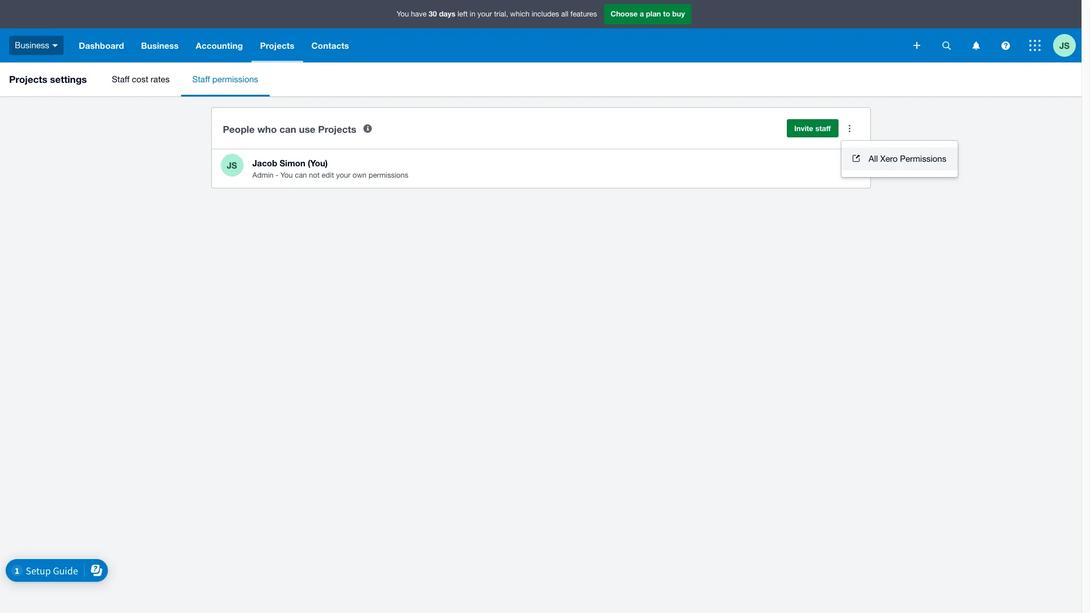 Task type: describe. For each thing, give the bounding box(es) containing it.
cost
[[132, 74, 148, 84]]

business button
[[133, 28, 187, 62]]

more info image
[[356, 117, 379, 140]]

permissions inside jacob simon (you) admin - you can not edit your own permissions
[[369, 171, 408, 179]]

all
[[869, 154, 878, 164]]

invite
[[794, 124, 814, 133]]

own
[[353, 171, 367, 179]]

jacob
[[252, 158, 277, 168]]

business inside business popup button
[[15, 40, 49, 50]]

all xero permissions
[[869, 154, 947, 164]]

your inside you have 30 days left in your trial, which includes all features
[[478, 10, 492, 18]]

staff cost rates link
[[100, 62, 181, 97]]

a
[[640, 9, 644, 18]]

business button
[[0, 28, 70, 62]]

people
[[223, 123, 255, 135]]

you have 30 days left in your trial, which includes all features
[[397, 9, 597, 18]]

projects button
[[252, 28, 303, 62]]

in
[[470, 10, 476, 18]]

edit
[[322, 171, 334, 179]]

more options image
[[839, 117, 861, 140]]

all xero permissions list box
[[842, 141, 958, 177]]

-
[[276, 171, 279, 179]]

includes
[[532, 10, 559, 18]]

projects for projects
[[260, 40, 295, 51]]

you inside you have 30 days left in your trial, which includes all features
[[397, 10, 409, 18]]

plan
[[646, 9, 661, 18]]

30
[[429, 9, 437, 18]]

rates
[[151, 74, 170, 84]]

can inside jacob simon (you) admin - you can not edit your own permissions
[[295, 171, 307, 179]]

all xero permissions link
[[842, 148, 958, 170]]

1 horizontal spatial svg image
[[1001, 41, 1010, 50]]

who
[[257, 123, 277, 135]]

all
[[561, 10, 569, 18]]

staff permissions link
[[181, 62, 270, 97]]

dashboard link
[[70, 28, 133, 62]]

(you)
[[308, 158, 328, 168]]

js inside js popup button
[[1060, 40, 1070, 50]]

choose
[[611, 9, 638, 18]]

invite staff
[[794, 124, 831, 133]]

banner containing js
[[0, 0, 1082, 62]]

staff cost rates
[[112, 74, 170, 84]]



Task type: locate. For each thing, give the bounding box(es) containing it.
svg image
[[942, 41, 951, 50], [973, 41, 980, 50], [52, 44, 58, 47]]

0 vertical spatial you
[[397, 10, 409, 18]]

can
[[280, 123, 296, 135], [295, 171, 307, 179]]

you inside jacob simon (you) admin - you can not edit your own permissions
[[281, 171, 293, 179]]

contacts
[[312, 40, 349, 51]]

jacob simon (you) admin - you can not edit your own permissions
[[252, 158, 408, 179]]

business up projects settings
[[15, 40, 49, 50]]

simon
[[280, 158, 305, 168]]

1 vertical spatial your
[[336, 171, 351, 179]]

contacts button
[[303, 28, 358, 62]]

your inside jacob simon (you) admin - you can not edit your own permissions
[[336, 171, 351, 179]]

0 horizontal spatial staff
[[112, 74, 130, 84]]

xero
[[881, 154, 898, 164]]

navigation
[[70, 28, 906, 62]]

permissions
[[900, 154, 947, 164]]

js button
[[1053, 28, 1082, 62]]

features
[[571, 10, 597, 18]]

projects down business popup button
[[9, 73, 47, 85]]

0 vertical spatial permissions
[[212, 74, 258, 84]]

left
[[458, 10, 468, 18]]

business inside business dropdown button
[[141, 40, 179, 51]]

you
[[397, 10, 409, 18], [281, 171, 293, 179]]

1 horizontal spatial js
[[1060, 40, 1070, 50]]

2 staff from the left
[[192, 74, 210, 84]]

js
[[1060, 40, 1070, 50], [227, 160, 237, 170]]

not
[[309, 171, 320, 179]]

0 horizontal spatial permissions
[[212, 74, 258, 84]]

permissions down the accounting popup button
[[212, 74, 258, 84]]

projects for projects settings
[[9, 73, 47, 85]]

1 horizontal spatial you
[[397, 10, 409, 18]]

business up rates
[[141, 40, 179, 51]]

staff
[[816, 124, 831, 133]]

people who can use projects
[[223, 123, 356, 135]]

1 vertical spatial can
[[295, 171, 307, 179]]

admin
[[252, 171, 274, 179]]

0 horizontal spatial your
[[336, 171, 351, 179]]

1 vertical spatial js
[[227, 160, 237, 170]]

choose a plan to buy
[[611, 9, 685, 18]]

0 vertical spatial your
[[478, 10, 492, 18]]

2 vertical spatial projects
[[318, 123, 356, 135]]

staff permissions
[[192, 74, 258, 84]]

1 horizontal spatial projects
[[260, 40, 295, 51]]

0 vertical spatial can
[[280, 123, 296, 135]]

1 vertical spatial projects
[[9, 73, 47, 85]]

which
[[510, 10, 530, 18]]

you right -
[[281, 171, 293, 179]]

days
[[439, 9, 456, 18]]

your right edit
[[336, 171, 351, 179]]

0 horizontal spatial you
[[281, 171, 293, 179]]

projects inside popup button
[[260, 40, 295, 51]]

staff down accounting
[[192, 74, 210, 84]]

1 staff from the left
[[112, 74, 130, 84]]

staff
[[112, 74, 130, 84], [192, 74, 210, 84]]

svg image inside business popup button
[[52, 44, 58, 47]]

0 horizontal spatial svg image
[[914, 42, 921, 49]]

all xero permissions group
[[842, 141, 958, 177]]

your right in
[[478, 10, 492, 18]]

permissions
[[212, 74, 258, 84], [369, 171, 408, 179]]

projects settings
[[9, 73, 87, 85]]

0 horizontal spatial projects
[[9, 73, 47, 85]]

2 horizontal spatial svg image
[[973, 41, 980, 50]]

accounting
[[196, 40, 243, 51]]

1 horizontal spatial staff
[[192, 74, 210, 84]]

banner
[[0, 0, 1082, 62]]

can left use at the top left of page
[[280, 123, 296, 135]]

2 horizontal spatial projects
[[318, 123, 356, 135]]

projects left contacts popup button
[[260, 40, 295, 51]]

1 horizontal spatial business
[[141, 40, 179, 51]]

projects right use at the top left of page
[[318, 123, 356, 135]]

navigation inside banner
[[70, 28, 906, 62]]

your
[[478, 10, 492, 18], [336, 171, 351, 179]]

svg image
[[1030, 40, 1041, 51], [1001, 41, 1010, 50], [914, 42, 921, 49]]

0 vertical spatial js
[[1060, 40, 1070, 50]]

invite staff button
[[787, 119, 839, 137]]

use
[[299, 123, 316, 135]]

staff left cost on the left of the page
[[112, 74, 130, 84]]

0 horizontal spatial js
[[227, 160, 237, 170]]

1 vertical spatial you
[[281, 171, 293, 179]]

dashboard
[[79, 40, 124, 51]]

1 horizontal spatial permissions
[[369, 171, 408, 179]]

2 horizontal spatial svg image
[[1030, 40, 1041, 51]]

0 horizontal spatial svg image
[[52, 44, 58, 47]]

0 vertical spatial projects
[[260, 40, 295, 51]]

staff for staff permissions
[[192, 74, 210, 84]]

0 horizontal spatial business
[[15, 40, 49, 50]]

permissions right own
[[369, 171, 408, 179]]

accounting button
[[187, 28, 252, 62]]

to
[[663, 9, 670, 18]]

you left 'have'
[[397, 10, 409, 18]]

1 vertical spatial permissions
[[369, 171, 408, 179]]

1 horizontal spatial svg image
[[942, 41, 951, 50]]

trial,
[[494, 10, 508, 18]]

1 horizontal spatial your
[[478, 10, 492, 18]]

have
[[411, 10, 427, 18]]

projects
[[260, 40, 295, 51], [9, 73, 47, 85], [318, 123, 356, 135]]

navigation containing dashboard
[[70, 28, 906, 62]]

can left not
[[295, 171, 307, 179]]

business
[[15, 40, 49, 50], [141, 40, 179, 51]]

staff for staff cost rates
[[112, 74, 130, 84]]

settings
[[50, 73, 87, 85]]

buy
[[672, 9, 685, 18]]



Task type: vqa. For each thing, say whether or not it's contained in the screenshot.
the top They
no



